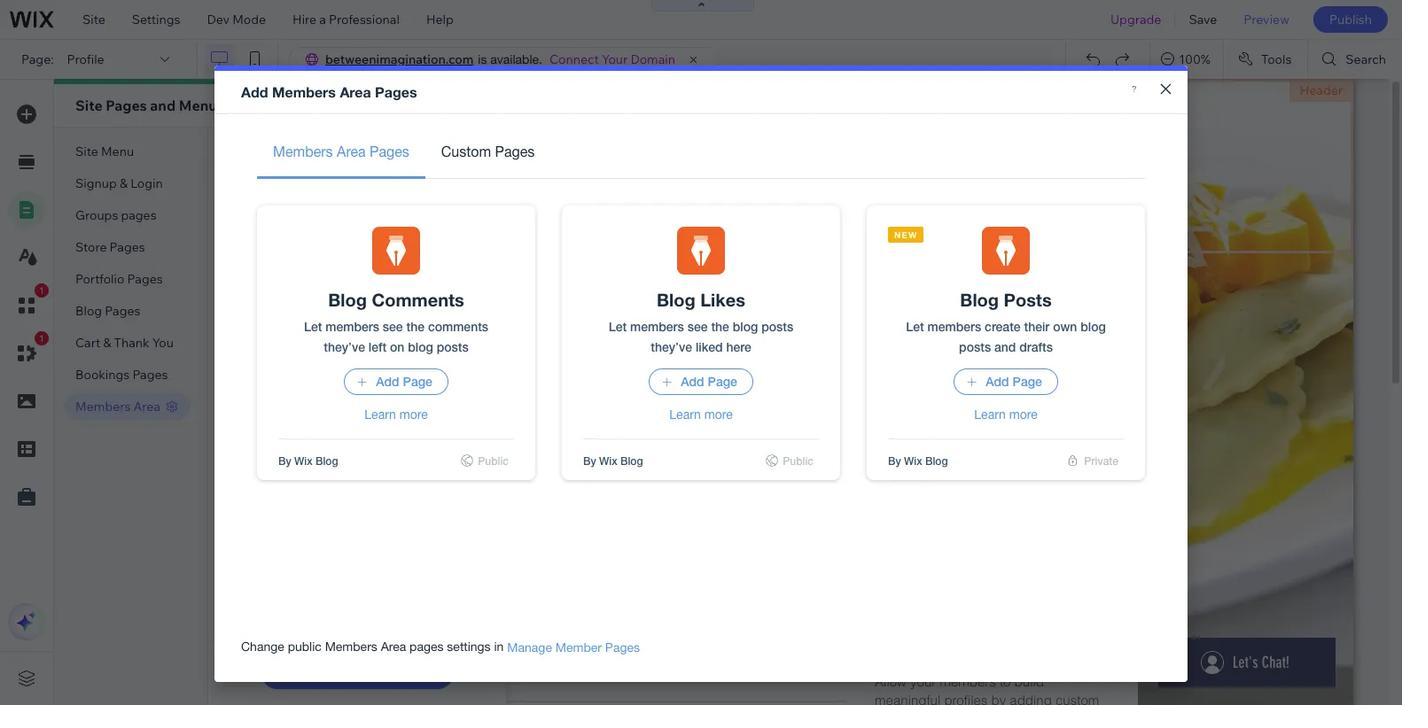 Task type: vqa. For each thing, say whether or not it's contained in the screenshot.
"Wix"
no



Task type: describe. For each thing, give the bounding box(es) containing it.
a for hire
[[319, 12, 326, 27]]

my bookings
[[270, 445, 345, 461]]

member
[[339, 665, 396, 682]]

save button
[[1176, 0, 1230, 39]]

my account
[[270, 318, 339, 334]]

hire a professional
[[293, 12, 400, 27]]

cart & thank you
[[75, 335, 174, 351]]

add for add
[[465, 144, 485, 157]]

add a member page
[[298, 665, 432, 682]]

0 horizontal spatial menu
[[101, 144, 134, 160]]

pages for store
[[110, 239, 145, 255]]

0 vertical spatial area
[[288, 143, 315, 159]]

1 vertical spatial area
[[133, 399, 160, 415]]

1 vertical spatial members
[[75, 399, 131, 415]]

edit
[[200, 643, 223, 659]]

site for site pages and menu
[[75, 97, 103, 114]]

store
[[75, 239, 107, 255]]

is available. connect your domain
[[478, 51, 675, 67]]

my for my wallet
[[270, 275, 288, 291]]

100%
[[1179, 51, 1211, 67]]

pages
[[121, 207, 157, 223]]

add a member page button
[[261, 658, 454, 690]]

portfolio
[[75, 271, 124, 287]]

forum
[[270, 488, 307, 504]]

tools button
[[1224, 40, 1308, 79]]

signup & login
[[75, 175, 163, 191]]

account
[[291, 318, 339, 334]]

1 vertical spatial members area
[[75, 399, 160, 415]]

publish button
[[1313, 6, 1388, 33]]

page
[[399, 665, 432, 682]]

betweenimagination.com
[[325, 51, 474, 67]]

upgrade
[[1110, 12, 1161, 27]]

my for my account
[[270, 318, 288, 334]]

pages for blog
[[105, 303, 140, 319]]

site menu
[[75, 144, 134, 160]]

forum comments
[[270, 488, 374, 504]]

and
[[150, 97, 176, 114]]



Task type: locate. For each thing, give the bounding box(es) containing it.
0 horizontal spatial area
[[133, 399, 160, 415]]

menu up signup & login
[[101, 144, 134, 160]]

0 vertical spatial members area
[[230, 143, 315, 159]]

100% button
[[1151, 40, 1223, 79]]

dev
[[207, 12, 230, 27]]

1 horizontal spatial members area
[[230, 143, 315, 159]]

0 horizontal spatial members
[[75, 399, 131, 415]]

0 horizontal spatial members area
[[75, 399, 160, 415]]

1 horizontal spatial bookings
[[291, 445, 345, 461]]

site pages and menu
[[75, 97, 217, 114]]

1 horizontal spatial add
[[465, 144, 485, 157]]

0 vertical spatial menu
[[179, 97, 217, 114]]

3 my from the top
[[270, 445, 288, 461]]

comments
[[310, 488, 374, 504]]

pages for site
[[106, 97, 147, 114]]

1 my from the top
[[270, 275, 288, 291]]

1 horizontal spatial a
[[328, 665, 336, 682]]

a inside button
[[328, 665, 336, 682]]

wallet
[[291, 275, 327, 291]]

0 vertical spatial my
[[270, 275, 288, 291]]

0 vertical spatial a
[[319, 12, 326, 27]]

settings
[[132, 12, 180, 27], [270, 190, 318, 206]]

pages up the portfolio pages
[[110, 239, 145, 255]]

bookings pages
[[75, 367, 168, 383]]

bookings down the cart
[[75, 367, 130, 383]]

help
[[426, 12, 454, 27]]

portfolio pages
[[75, 271, 163, 287]]

pages
[[106, 97, 147, 114], [110, 239, 145, 255], [127, 271, 163, 287], [105, 303, 140, 319], [132, 367, 168, 383]]

my up forum
[[270, 445, 288, 461]]

1 horizontal spatial &
[[120, 175, 128, 191]]

signup
[[75, 175, 117, 191]]

login
[[130, 175, 163, 191]]

my left wallet
[[270, 275, 288, 291]]

1 horizontal spatial members
[[230, 143, 285, 159]]

site
[[82, 12, 105, 27], [75, 97, 103, 114], [75, 144, 98, 160]]

mode
[[232, 12, 266, 27]]

1 vertical spatial &
[[103, 335, 111, 351]]

& for signup
[[120, 175, 128, 191]]

you
[[152, 335, 174, 351]]

2 my from the top
[[270, 318, 288, 334]]

store pages
[[75, 239, 145, 255]]

is
[[478, 52, 487, 66]]

my
[[270, 275, 288, 291], [270, 318, 288, 334], [270, 445, 288, 461]]

save
[[1189, 12, 1217, 27]]

menu
[[179, 97, 217, 114], [101, 144, 134, 160]]

1 vertical spatial site
[[75, 97, 103, 114]]

0 vertical spatial add
[[465, 144, 485, 157]]

connect
[[549, 51, 599, 67]]

groups pages
[[75, 207, 157, 223]]

menu right and
[[179, 97, 217, 114]]

members
[[230, 143, 285, 159], [75, 399, 131, 415]]

professional
[[329, 12, 400, 27]]

a for add
[[328, 665, 336, 682]]

add for add a member page
[[298, 665, 325, 682]]

1 vertical spatial bookings
[[291, 445, 345, 461]]

& left login
[[120, 175, 128, 191]]

domain
[[631, 51, 675, 67]]

pages down the you
[[132, 367, 168, 383]]

image
[[226, 643, 262, 659]]

site for site
[[82, 12, 105, 27]]

site up signup
[[75, 144, 98, 160]]

site up profile
[[82, 12, 105, 27]]

0 horizontal spatial settings
[[132, 12, 180, 27]]

1 vertical spatial a
[[328, 665, 336, 682]]

groups
[[75, 207, 118, 223]]

pages for bookings
[[132, 367, 168, 383]]

cart
[[75, 335, 100, 351]]

0 horizontal spatial add
[[298, 665, 325, 682]]

your
[[602, 51, 628, 67]]

hire
[[293, 12, 317, 27]]

search button
[[1309, 40, 1402, 79]]

2 vertical spatial site
[[75, 144, 98, 160]]

my for my bookings
[[270, 445, 288, 461]]

thank
[[114, 335, 149, 351]]

pages for portfolio
[[127, 271, 163, 287]]

settings up the my wallet
[[270, 190, 318, 206]]

edit image
[[200, 643, 262, 659]]

& right the cart
[[103, 335, 111, 351]]

members area
[[230, 143, 315, 159], [75, 399, 160, 415]]

header
[[1300, 82, 1343, 98]]

0 vertical spatial site
[[82, 12, 105, 27]]

0 horizontal spatial a
[[319, 12, 326, 27]]

1 horizontal spatial area
[[288, 143, 315, 159]]

preview button
[[1230, 0, 1303, 39]]

2 vertical spatial my
[[270, 445, 288, 461]]

0 horizontal spatial bookings
[[75, 367, 130, 383]]

preview
[[1244, 12, 1290, 27]]

1 horizontal spatial settings
[[270, 190, 318, 206]]

1 vertical spatial add
[[298, 665, 325, 682]]

0 vertical spatial &
[[120, 175, 128, 191]]

& for cart
[[103, 335, 111, 351]]

publish
[[1329, 12, 1372, 27]]

available.
[[490, 52, 542, 66]]

my left account
[[270, 318, 288, 334]]

a
[[319, 12, 326, 27], [328, 665, 336, 682]]

0 horizontal spatial &
[[103, 335, 111, 351]]

site down profile
[[75, 97, 103, 114]]

pages left and
[[106, 97, 147, 114]]

a right the hire
[[319, 12, 326, 27]]

0 vertical spatial bookings
[[75, 367, 130, 383]]

1 vertical spatial settings
[[270, 190, 318, 206]]

dev mode
[[207, 12, 266, 27]]

add inside button
[[298, 665, 325, 682]]

bookings up forum comments
[[291, 445, 345, 461]]

bookings
[[75, 367, 130, 383], [291, 445, 345, 461]]

pages right portfolio
[[127, 271, 163, 287]]

add
[[465, 144, 485, 157], [298, 665, 325, 682]]

settings left "dev"
[[132, 12, 180, 27]]

blog pages
[[75, 303, 140, 319]]

0 vertical spatial members
[[230, 143, 285, 159]]

blog
[[75, 303, 102, 319]]

site for site menu
[[75, 144, 98, 160]]

search
[[1346, 51, 1386, 67]]

profile
[[67, 51, 104, 67]]

a left member
[[328, 665, 336, 682]]

0 vertical spatial settings
[[132, 12, 180, 27]]

1 vertical spatial my
[[270, 318, 288, 334]]

1 horizontal spatial menu
[[179, 97, 217, 114]]

&
[[120, 175, 128, 191], [103, 335, 111, 351]]

tools
[[1261, 51, 1292, 67]]

pages up "cart & thank you"
[[105, 303, 140, 319]]

my wallet
[[270, 275, 327, 291]]

area
[[288, 143, 315, 159], [133, 399, 160, 415]]

1 vertical spatial menu
[[101, 144, 134, 160]]



